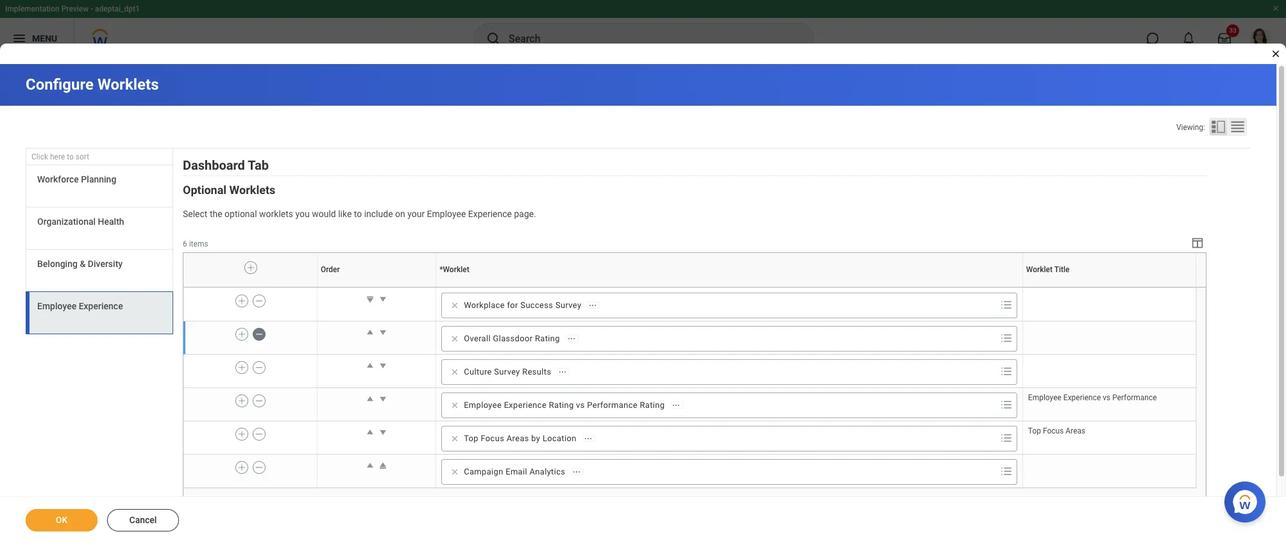 Task type: locate. For each thing, give the bounding box(es) containing it.
related actions image right location
[[584, 435, 593, 444]]

viewing:
[[1176, 123, 1205, 132]]

list box inside configure worklets main content
[[26, 166, 173, 335]]

2 x small image from the top
[[448, 433, 461, 446]]

workday assistant region
[[1225, 477, 1271, 523]]

related actions image for overall glassdoor rating
[[567, 335, 576, 344]]

employee down culture
[[464, 401, 502, 410]]

related actions image inside campaign email analytics, press delete to clear value. option
[[572, 468, 581, 477]]

performance inside 'option'
[[587, 401, 638, 410]]

x small image
[[448, 333, 461, 346], [448, 433, 461, 446], [448, 466, 461, 479]]

5 row element from the top
[[183, 388, 1196, 422]]

row element containing top focus areas by location
[[183, 422, 1196, 455]]

experience up top focus areas by location
[[504, 401, 547, 410]]

list box containing workforce planning
[[26, 166, 173, 335]]

related actions image for employee experience rating vs performance rating
[[672, 401, 681, 410]]

adeptai_dpt1
[[95, 4, 140, 13]]

0 vertical spatial survey
[[555, 301, 581, 310]]

1 plus image from the top
[[237, 362, 246, 374]]

focus up campaign
[[481, 434, 504, 444]]

x small image for employee experience rating vs performance rating
[[448, 400, 461, 412]]

2 caret up image from the top
[[364, 360, 377, 373]]

configure worklets
[[26, 76, 159, 94]]

plus image
[[237, 362, 246, 374], [237, 396, 246, 407]]

experience for employee experience rating vs performance rating
[[504, 401, 547, 410]]

related actions image for campaign email analytics
[[572, 468, 581, 477]]

x small image inside employee experience rating vs performance rating, press delete to clear value. 'option'
[[448, 400, 461, 412]]

select
[[183, 209, 207, 219]]

vs
[[1103, 394, 1111, 403], [576, 401, 585, 410]]

employee up the 'top focus areas'
[[1028, 394, 1062, 403]]

related actions image right analytics
[[572, 468, 581, 477]]

0 horizontal spatial order
[[321, 266, 340, 275]]

0 vertical spatial x small image
[[448, 333, 461, 346]]

plus image
[[246, 263, 255, 274], [237, 296, 246, 307], [237, 329, 246, 341], [237, 429, 246, 441], [237, 462, 246, 474]]

to
[[67, 153, 74, 162], [354, 209, 362, 219]]

0 horizontal spatial title
[[1054, 266, 1070, 275]]

focus for top focus areas
[[1043, 427, 1064, 436]]

sort
[[76, 153, 89, 162]]

focus inside option
[[481, 434, 504, 444]]

areas
[[1066, 427, 1085, 436], [507, 434, 529, 444]]

1 vertical spatial x small image
[[448, 433, 461, 446]]

implementation preview -   adeptai_dpt1 banner
[[0, 0, 1286, 59]]

areas left by
[[507, 434, 529, 444]]

prompts image
[[999, 298, 1014, 313], [999, 331, 1014, 346], [999, 398, 1014, 413], [999, 431, 1014, 446]]

analytics
[[530, 468, 565, 477]]

order inside row element
[[321, 266, 340, 275]]

&
[[80, 259, 86, 270]]

culture survey results
[[464, 367, 551, 377]]

employee inside 'option'
[[464, 401, 502, 410]]

2 plus image from the top
[[237, 396, 246, 407]]

2 vertical spatial minus image
[[255, 462, 264, 474]]

prompts image for culture survey results
[[999, 364, 1014, 380]]

0 horizontal spatial related actions image
[[567, 335, 576, 344]]

2 prompts image from the top
[[999, 331, 1014, 346]]

1 vertical spatial worklets
[[229, 184, 275, 197]]

order column header
[[317, 287, 436, 289]]

survey right success
[[555, 301, 581, 310]]

1 x small image from the top
[[448, 300, 461, 312]]

0 horizontal spatial focus
[[481, 434, 504, 444]]

minus image
[[255, 362, 264, 374], [255, 396, 264, 407], [255, 462, 264, 474]]

employee inside navigation pane 'region'
[[37, 302, 76, 312]]

0 horizontal spatial to
[[67, 153, 74, 162]]

related actions image for workplace for success survey
[[588, 301, 597, 310]]

1 caret up image from the top
[[364, 326, 377, 339]]

performance
[[1112, 394, 1157, 403], [587, 401, 638, 410]]

1 caret down image from the top
[[377, 293, 389, 306]]

* worklet
[[440, 266, 469, 275]]

2 minus image from the top
[[255, 396, 264, 407]]

2 minus image from the top
[[255, 329, 264, 341]]

3 caret down image from the top
[[377, 393, 389, 406]]

focus
[[1043, 427, 1064, 436], [481, 434, 504, 444]]

0 vertical spatial plus image
[[237, 362, 246, 374]]

tab
[[248, 158, 269, 173]]

focus down the employee experience vs performance
[[1043, 427, 1064, 436]]

like
[[338, 209, 352, 219]]

x small image inside campaign email analytics, press delete to clear value. option
[[448, 466, 461, 479]]

3 minus image from the top
[[255, 429, 264, 441]]

0 vertical spatial title
[[1054, 266, 1070, 275]]

success
[[520, 301, 553, 310]]

related actions image for top focus areas by location
[[584, 435, 593, 444]]

experience inside 'option'
[[504, 401, 547, 410]]

0 vertical spatial minus image
[[255, 296, 264, 307]]

row element containing culture survey results
[[183, 355, 1196, 388]]

related actions image
[[567, 335, 576, 344], [672, 401, 681, 410]]

0 vertical spatial to
[[67, 153, 74, 162]]

0 horizontal spatial areas
[[507, 434, 529, 444]]

employee right your
[[427, 209, 466, 219]]

4 caret up image from the top
[[364, 460, 377, 473]]

worklets inside group
[[229, 184, 275, 197]]

1 horizontal spatial focus
[[1043, 427, 1064, 436]]

related actions image
[[588, 301, 597, 310], [558, 368, 567, 377], [584, 435, 593, 444], [572, 468, 581, 477]]

1 vertical spatial survey
[[494, 367, 520, 377]]

employee down belonging
[[37, 302, 76, 312]]

top for top focus areas
[[1028, 427, 1041, 436]]

1 horizontal spatial survey
[[555, 301, 581, 310]]

4 caret down image from the top
[[377, 427, 389, 439]]

experience inside navigation pane 'region'
[[79, 302, 123, 312]]

list box
[[26, 166, 173, 335]]

0 horizontal spatial worklets
[[97, 76, 159, 94]]

rating inside overall glassdoor rating element
[[535, 334, 560, 344]]

worklets
[[259, 209, 293, 219]]

related actions image right success
[[588, 301, 597, 310]]

culture
[[464, 367, 492, 377]]

caret down image
[[377, 293, 389, 306], [377, 326, 389, 339], [377, 393, 389, 406], [377, 427, 389, 439]]

7 row element from the top
[[183, 455, 1196, 488]]

*
[[440, 266, 443, 275]]

x small image inside workplace for success survey, press delete to clear value. option
[[448, 300, 461, 312]]

to right like
[[354, 209, 362, 219]]

worklet
[[443, 266, 469, 275], [1026, 266, 1053, 275], [728, 287, 730, 288], [1108, 287, 1110, 288]]

close environment banner image
[[1272, 4, 1280, 12]]

3 x small image from the top
[[448, 466, 461, 479]]

organizational
[[37, 217, 96, 227]]

1 vertical spatial to
[[354, 209, 362, 219]]

caret down image down caret down icon
[[377, 393, 389, 406]]

1 row element from the top
[[183, 253, 1199, 288]]

1 horizontal spatial related actions image
[[672, 401, 681, 410]]

top inside option
[[464, 434, 478, 444]]

0 vertical spatial related actions image
[[567, 335, 576, 344]]

row element containing employee experience rating vs performance rating
[[183, 388, 1196, 422]]

worklets for configure worklets
[[97, 76, 159, 94]]

rating
[[535, 334, 560, 344], [549, 401, 574, 410], [640, 401, 665, 410]]

email
[[506, 468, 527, 477]]

2 row element from the top
[[183, 289, 1196, 322]]

3 row element from the top
[[183, 322, 1196, 355]]

minus image for top
[[255, 429, 264, 441]]

0 horizontal spatial vs
[[576, 401, 585, 410]]

glassdoor
[[493, 334, 533, 344]]

areas down the employee experience vs performance
[[1066, 427, 1085, 436]]

survey right culture
[[494, 367, 520, 377]]

here
[[50, 153, 65, 162]]

campaign
[[464, 468, 503, 477]]

title
[[1054, 266, 1070, 275], [1110, 287, 1111, 288]]

prompts image
[[999, 364, 1014, 380], [999, 464, 1014, 480]]

3 caret up image from the top
[[364, 427, 377, 439]]

Toggle to Grid view radio
[[1228, 118, 1247, 136]]

configure worklets dialog
[[0, 0, 1286, 544]]

6 row element from the top
[[183, 422, 1196, 455]]

employee experience rating vs performance rating, press delete to clear value. option
[[446, 398, 687, 414]]

4 prompts image from the top
[[999, 431, 1014, 446]]

2 vertical spatial x small image
[[448, 400, 461, 412]]

3 prompts image from the top
[[999, 398, 1014, 413]]

would
[[312, 209, 336, 219]]

configure worklets main content
[[0, 64, 1286, 544]]

click here to sort button
[[26, 149, 173, 166]]

prompts image for by
[[999, 431, 1014, 446]]

1 x small image from the top
[[448, 333, 461, 346]]

worklets for optional worklets
[[229, 184, 275, 197]]

experience up the 'top focus areas'
[[1063, 394, 1101, 403]]

health
[[98, 217, 124, 227]]

optional
[[225, 209, 257, 219]]

minus image
[[255, 296, 264, 307], [255, 329, 264, 341], [255, 429, 264, 441]]

1 vertical spatial related actions image
[[672, 401, 681, 410]]

1 horizontal spatial top
[[1028, 427, 1041, 436]]

x small image inside culture survey results, press delete to clear value. option
[[448, 366, 461, 379]]

related actions image inside top focus areas by location, press delete to clear value. option
[[584, 435, 593, 444]]

4 row element from the top
[[183, 355, 1196, 388]]

caret up image for caret down image related to row element containing overall glassdoor rating
[[364, 326, 377, 339]]

order up order column header
[[321, 266, 340, 275]]

viewing: option group
[[1176, 118, 1251, 139]]

employee experience rating vs performance rating element
[[464, 400, 665, 412]]

experience down "diversity"
[[79, 302, 123, 312]]

2 vertical spatial minus image
[[255, 429, 264, 441]]

x small image inside overall glassdoor rating, press delete to clear value. option
[[448, 333, 461, 346]]

1 vertical spatial minus image
[[255, 329, 264, 341]]

3 x small image from the top
[[448, 400, 461, 412]]

items
[[189, 240, 208, 249]]

areas for top focus areas
[[1066, 427, 1085, 436]]

1 vertical spatial title
[[1110, 287, 1111, 288]]

1 minus image from the top
[[255, 362, 264, 374]]

1 minus image from the top
[[255, 296, 264, 307]]

caret down image for row element containing workplace for success survey
[[377, 293, 389, 306]]

employee
[[427, 209, 466, 219], [37, 302, 76, 312], [1028, 394, 1062, 403], [464, 401, 502, 410]]

row element
[[183, 253, 1199, 288], [183, 289, 1196, 322], [183, 322, 1196, 355], [183, 355, 1196, 388], [183, 388, 1196, 422], [183, 422, 1196, 455], [183, 455, 1196, 488]]

1 vertical spatial x small image
[[448, 366, 461, 379]]

caret up image for caret top 'image'
[[364, 460, 377, 473]]

0 horizontal spatial performance
[[587, 401, 638, 410]]

page.
[[514, 209, 536, 219]]

culture survey results, press delete to clear value. option
[[446, 365, 574, 380]]

caret down image up caret down icon
[[377, 326, 389, 339]]

to left sort
[[67, 153, 74, 162]]

0 vertical spatial prompts image
[[999, 364, 1014, 380]]

survey
[[555, 301, 581, 310], [494, 367, 520, 377]]

experience left page.
[[468, 209, 512, 219]]

1 horizontal spatial worklets
[[229, 184, 275, 197]]

ok button
[[26, 510, 98, 532]]

top
[[1028, 427, 1041, 436], [464, 434, 478, 444]]

2 prompts image from the top
[[999, 464, 1014, 480]]

1 horizontal spatial to
[[354, 209, 362, 219]]

-
[[91, 4, 93, 13]]

overall
[[464, 334, 491, 344]]

0 vertical spatial worklets
[[97, 76, 159, 94]]

overall glassdoor rating, press delete to clear value. option
[[446, 332, 582, 347]]

1 prompts image from the top
[[999, 298, 1014, 313]]

caret up image
[[364, 326, 377, 339], [364, 360, 377, 373], [364, 427, 377, 439], [364, 460, 377, 473]]

1 horizontal spatial order
[[376, 287, 377, 288]]

2 x small image from the top
[[448, 366, 461, 379]]

x small image inside top focus areas by location, press delete to clear value. option
[[448, 433, 461, 446]]

employee for employee experience vs performance
[[1028, 394, 1062, 403]]

dashboard tab
[[183, 158, 269, 173]]

1 vertical spatial minus image
[[255, 396, 264, 407]]

experience for employee experience
[[79, 302, 123, 312]]

worklets
[[97, 76, 159, 94], [229, 184, 275, 197]]

2 vertical spatial x small image
[[448, 466, 461, 479]]

order
[[321, 266, 340, 275], [376, 287, 377, 288]]

plus image for row element containing employee experience rating vs performance rating
[[237, 396, 246, 407]]

6 items
[[183, 240, 208, 249]]

employee experience vs performance
[[1028, 394, 1157, 403]]

2 caret down image from the top
[[377, 326, 389, 339]]

areas inside option
[[507, 434, 529, 444]]

experience
[[468, 209, 512, 219], [79, 302, 123, 312], [1063, 394, 1101, 403], [504, 401, 547, 410]]

1 vertical spatial plus image
[[237, 396, 246, 407]]

dashboard
[[183, 158, 245, 173]]

Toggle to List Detail view radio
[[1209, 118, 1228, 136]]

x small image
[[448, 300, 461, 312], [448, 366, 461, 379], [448, 400, 461, 412]]

1 vertical spatial order
[[376, 287, 377, 288]]

related actions image right results
[[558, 368, 567, 377]]

3 minus image from the top
[[255, 462, 264, 474]]

order up caret bottom icon
[[376, 287, 377, 288]]

x small image for overall glassdoor rating
[[448, 333, 461, 346]]

top focus areas by location element
[[464, 434, 576, 445]]

1 horizontal spatial areas
[[1066, 427, 1085, 436]]

planning
[[81, 175, 116, 185]]

caret top image
[[377, 460, 389, 473]]

optional
[[183, 184, 227, 197]]

navigation pane region
[[26, 149, 173, 338]]

to inside optional worklets group
[[354, 209, 362, 219]]

click to view/edit grid preferences image
[[1191, 236, 1205, 250]]

caret down image for row element containing employee experience rating vs performance rating
[[377, 393, 389, 406]]

overall glassdoor rating element
[[464, 333, 560, 345]]

1 prompts image from the top
[[999, 364, 1014, 380]]

0 vertical spatial order
[[321, 266, 340, 275]]

caret down image up caret top 'image'
[[377, 427, 389, 439]]

prompts image for survey
[[999, 298, 1014, 313]]

0 vertical spatial x small image
[[448, 300, 461, 312]]

1 vertical spatial prompts image
[[999, 464, 1014, 480]]

0 vertical spatial minus image
[[255, 362, 264, 374]]

related actions image inside employee experience rating vs performance rating, press delete to clear value. 'option'
[[672, 401, 681, 410]]

0 horizontal spatial top
[[464, 434, 478, 444]]

caret down image down order column header
[[377, 293, 389, 306]]



Task type: describe. For each thing, give the bounding box(es) containing it.
configure
[[26, 76, 94, 94]]

preview
[[61, 4, 89, 13]]

location
[[543, 434, 576, 444]]

cancel button
[[107, 510, 179, 532]]

click here to sort
[[31, 153, 89, 162]]

include
[[364, 209, 393, 219]]

areas for top focus areas by location
[[507, 434, 529, 444]]

campaign email analytics, press delete to clear value. option
[[446, 465, 588, 480]]

0 horizontal spatial survey
[[494, 367, 520, 377]]

vs inside 'option'
[[576, 401, 585, 410]]

1 horizontal spatial vs
[[1103, 394, 1111, 403]]

row element containing campaign email analytics
[[183, 455, 1196, 488]]

employee for employee experience
[[37, 302, 76, 312]]

row element containing overall glassdoor rating
[[183, 322, 1196, 355]]

workplace for success survey, press delete to clear value. option
[[446, 298, 604, 314]]

you
[[295, 209, 310, 219]]

select the optional worklets you would like to include on your employee experience page.
[[183, 209, 536, 219]]

worklet title column header
[[1023, 287, 1196, 289]]

to inside click here to sort popup button
[[67, 153, 74, 162]]

your
[[407, 209, 425, 219]]

1 horizontal spatial performance
[[1112, 394, 1157, 403]]

6
[[183, 240, 187, 249]]

prompts image for campaign email analytics
[[999, 464, 1014, 480]]

cancel
[[129, 516, 157, 526]]

experience for employee experience vs performance
[[1063, 394, 1101, 403]]

top focus areas by location
[[464, 434, 576, 444]]

top focus areas by location, press delete to clear value. option
[[446, 432, 599, 447]]

workforce
[[37, 175, 79, 185]]

rating for experience
[[549, 401, 574, 410]]

workplace
[[464, 301, 505, 310]]

implementation
[[5, 4, 59, 13]]

rating for glassdoor
[[535, 334, 560, 344]]

workforce planning
[[37, 175, 116, 185]]

inbox large image
[[1218, 32, 1231, 45]]

x small image for top focus areas by location
[[448, 433, 461, 446]]

close configure worklets image
[[1271, 49, 1281, 59]]

caret down image
[[377, 360, 389, 373]]

results
[[522, 367, 551, 377]]

worklet column header
[[436, 287, 1023, 289]]

plus image for worklet
[[246, 263, 255, 274]]

focus for top focus areas by location
[[481, 434, 504, 444]]

caret up image for caret down icon
[[364, 360, 377, 373]]

optional worklets
[[183, 184, 275, 197]]

notifications large image
[[1182, 32, 1195, 45]]

worklet title
[[1026, 266, 1070, 275]]

the
[[210, 209, 222, 219]]

row element containing workplace for success survey
[[183, 289, 1196, 322]]

order worklet worklet title
[[376, 287, 1111, 288]]

top for top focus areas by location
[[464, 434, 478, 444]]

x small image for workplace for success survey
[[448, 300, 461, 312]]

row element containing order
[[183, 253, 1199, 288]]

related actions image for culture survey results
[[558, 368, 567, 377]]

minus image for employee experience rating vs performance rating
[[255, 396, 264, 407]]

top focus areas
[[1028, 427, 1085, 436]]

culture survey results element
[[464, 367, 551, 378]]

x small image for culture survey results
[[448, 366, 461, 379]]

belonging & diversity
[[37, 259, 123, 270]]

diversity
[[88, 259, 123, 270]]

x small image for campaign email analytics
[[448, 466, 461, 479]]

employee for employee experience rating vs performance rating
[[464, 401, 502, 410]]

campaign email analytics
[[464, 468, 565, 477]]

plus image for workplace for success survey
[[237, 296, 246, 307]]

organizational health
[[37, 217, 124, 227]]

1 horizontal spatial title
[[1110, 287, 1111, 288]]

by
[[531, 434, 540, 444]]

employee experience
[[37, 302, 123, 312]]

caret bottom image
[[364, 293, 377, 306]]

order for order worklet worklet title
[[376, 287, 377, 288]]

profile logan mcneil element
[[1243, 24, 1278, 53]]

for
[[507, 301, 518, 310]]

workplace for success survey element
[[464, 300, 581, 312]]

on
[[395, 209, 405, 219]]

plus image for top focus areas by location
[[237, 429, 246, 441]]

prompts image for vs
[[999, 398, 1014, 413]]

order for order
[[321, 266, 340, 275]]

minus image for campaign email analytics
[[255, 462, 264, 474]]

ok
[[56, 516, 68, 526]]

caret down image for row element containing top focus areas by location
[[377, 427, 389, 439]]

click
[[31, 153, 48, 162]]

caret up image for caret down image corresponding to row element containing top focus areas by location
[[364, 427, 377, 439]]

plus image for row element containing culture survey results
[[237, 362, 246, 374]]

search image
[[486, 31, 501, 46]]

optional worklets button
[[183, 184, 275, 197]]

minus image for workplace
[[255, 296, 264, 307]]

caret down image for row element containing overall glassdoor rating
[[377, 326, 389, 339]]

overall glassdoor rating
[[464, 334, 560, 344]]

campaign email analytics element
[[464, 467, 565, 478]]

employee experience rating vs performance rating
[[464, 401, 665, 410]]

caret up image
[[364, 393, 377, 406]]

implementation preview -   adeptai_dpt1
[[5, 4, 140, 13]]

workplace for success survey
[[464, 301, 581, 310]]

belonging
[[37, 259, 78, 270]]

title inside row element
[[1054, 266, 1070, 275]]

optional worklets group
[[183, 183, 1207, 499]]



Task type: vqa. For each thing, say whether or not it's contained in the screenshot.
'list box' on the left inside the Configure Worklets main content
yes



